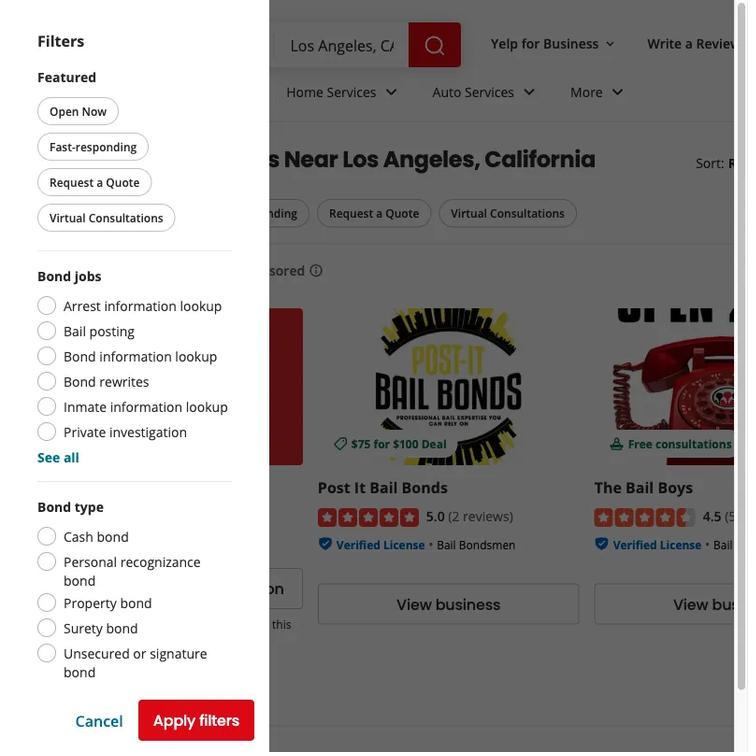 Task type: vqa. For each thing, say whether or not it's contained in the screenshot.
the (245 reviews) link
no



Task type: locate. For each thing, give the bounding box(es) containing it.
lookup for bond information lookup
[[175, 347, 217, 365]]

view business
[[397, 594, 501, 615]]

cancel button
[[75, 711, 123, 731]]

0 horizontal spatial quote
[[106, 174, 140, 190]]

16 verified v2 image left cash on the bottom
[[41, 537, 56, 551]]

responding up 'all'
[[76, 139, 137, 154]]

virtual consultations down california
[[451, 206, 565, 221]]

quote
[[106, 174, 140, 190], [386, 206, 419, 221]]

option group
[[37, 267, 232, 467], [37, 498, 232, 682]]

1 vertical spatial quote
[[386, 206, 419, 221]]

1 horizontal spatial open now
[[121, 206, 178, 221]]

virtual consultations inside featured group
[[50, 210, 163, 225]]

3 24 chevron down v2 image from the left
[[607, 81, 629, 103]]

1 horizontal spatial fast-responding button
[[198, 199, 310, 228]]

16 chevron down v2 image
[[603, 36, 618, 51]]

fast-responding up 'all'
[[50, 139, 137, 154]]

0 horizontal spatial request a quote button
[[37, 168, 152, 196]]

quote down angeles, at the top right of page
[[386, 206, 419, 221]]

16 verified v2 image down 4.5 star rating image
[[595, 537, 610, 551]]

license down 4.5 star rating image
[[660, 537, 702, 552]]

virtual consultations button down california
[[439, 199, 577, 228]]

view down '5.0'
[[397, 594, 432, 615]]

apply filters
[[153, 711, 239, 732]]

for left you
[[166, 258, 191, 284]]

bond
[[37, 267, 71, 285], [64, 347, 96, 365], [64, 373, 96, 391], [37, 498, 71, 516]]

bonds down investigation
[[144, 477, 190, 498]]

business
[[436, 594, 501, 615], [149, 632, 195, 648]]

a
[[685, 34, 693, 52], [97, 174, 103, 190], [376, 206, 383, 221], [124, 578, 134, 599]]

verified license right 16 verified v2 icon
[[337, 537, 425, 552]]

1 horizontal spatial $100
[[393, 436, 419, 451]]

write
[[648, 34, 682, 52]]

deal for alvarado bail bonds
[[145, 436, 170, 451]]

responding down near
[[236, 206, 297, 221]]

consultations down california
[[490, 206, 565, 221]]

1 vertical spatial lookup
[[175, 347, 217, 365]]

bond down the alvarado
[[37, 498, 71, 516]]

1 horizontal spatial verified
[[337, 537, 381, 552]]

now for bottom open now button
[[154, 206, 178, 221]]

0 horizontal spatial verified
[[60, 537, 104, 552]]

for for $40 for $100 deal
[[97, 436, 113, 451]]

24 chevron down v2 image inside 'auto services' link
[[518, 81, 541, 103]]

a right 'write'
[[685, 34, 693, 52]]

virtual for virtual consultations button in the filters group
[[451, 206, 487, 221]]

view
[[397, 594, 432, 615], [673, 594, 709, 615]]

2 vertical spatial lookup
[[186, 398, 228, 416]]

$40 for $100 deal link
[[41, 308, 303, 465]]

a down los
[[376, 206, 383, 221]]

24 chevron down v2 image right 'more'
[[607, 81, 629, 103]]

2 vertical spatial request
[[60, 578, 120, 599]]

0 vertical spatial request a quote
[[50, 174, 140, 190]]

2 16 verified v2 image from the left
[[595, 537, 610, 551]]

open now inside filters group
[[121, 206, 178, 221]]

1 vertical spatial information
[[99, 347, 172, 365]]

5 star rating image down it
[[318, 508, 419, 527]]

0 horizontal spatial verified license
[[60, 537, 148, 552]]

$100 inside $75 for $100 deal link
[[393, 436, 419, 451]]

1 horizontal spatial verified license button
[[337, 535, 425, 553]]

0 vertical spatial request
[[50, 174, 94, 190]]

request a quote inside featured group
[[50, 174, 140, 190]]

1 vertical spatial fast-
[[210, 206, 236, 221]]

virtual down recognizance
[[137, 578, 186, 599]]

consultations up special offers for you
[[89, 210, 163, 225]]

all
[[76, 206, 89, 221]]

0 horizontal spatial fast-responding
[[50, 139, 137, 154]]

virtual consultations down 10
[[50, 210, 163, 225]]

1 view from the left
[[397, 594, 432, 615]]

consultations inside featured group
[[89, 210, 163, 225]]

bond for property bond
[[120, 594, 152, 612]]

virtual inside featured group
[[50, 210, 86, 225]]

lookup up inmate information lookup
[[175, 347, 217, 365]]

verified license button right 16 verified v2 icon
[[337, 535, 425, 553]]

open now down best
[[121, 206, 178, 221]]

a for request a quote button inside featured group
[[97, 174, 103, 190]]

0 horizontal spatial 24 chevron down v2 image
[[380, 81, 403, 103]]

bail posting
[[64, 322, 135, 340]]

fast-responding
[[50, 139, 137, 154], [210, 206, 297, 221]]

license for view business
[[383, 537, 425, 552]]

lookup up investigation
[[186, 398, 228, 416]]

open now inside featured group
[[50, 103, 107, 119]]

sponsored right you
[[238, 262, 305, 280]]

0 vertical spatial now
[[82, 103, 107, 119]]

now inside filters group
[[154, 206, 178, 221]]

16 info v2 image
[[309, 264, 324, 278], [180, 684, 195, 699]]

2 horizontal spatial verified
[[613, 537, 657, 552]]

verified license button up personal
[[60, 535, 148, 553]]

request a quote down los
[[329, 206, 419, 221]]

responding inside featured group
[[76, 139, 137, 154]]

virtual up special
[[50, 210, 86, 225]]

responding inside filters group
[[236, 206, 297, 221]]

bail inside option group
[[64, 322, 86, 340]]

fast- for fast-responding button to the left
[[50, 139, 76, 154]]

consultation
[[189, 578, 284, 599]]

1 24 chevron down v2 image from the left
[[380, 81, 403, 103]]

information up investigation
[[110, 398, 183, 416]]

0 horizontal spatial $100
[[116, 436, 142, 451]]

for inside $40 for $100 deal link
[[97, 436, 113, 451]]

services for auto services
[[465, 83, 514, 101]]

0 vertical spatial quote
[[106, 174, 140, 190]]

1 horizontal spatial sponsored
[[238, 262, 305, 280]]

open for bottom open now button
[[121, 206, 151, 221]]

0 vertical spatial sponsored
[[238, 262, 305, 280]]

None search field
[[142, 22, 465, 67]]

bonds up '5.0'
[[402, 477, 448, 498]]

open inside featured group
[[50, 103, 79, 119]]

open inside filters group
[[121, 206, 151, 221]]

24 chevron down v2 image down yelp for business
[[518, 81, 541, 103]]

$100 down inmate information lookup
[[116, 436, 142, 451]]

request a quote button down los
[[317, 199, 432, 228]]

2 verified from the left
[[337, 537, 381, 552]]

view inside view business link
[[397, 594, 432, 615]]

$40 for $100 deal
[[75, 436, 170, 451]]

1 vertical spatial responding
[[236, 206, 297, 221]]

bond down property bond
[[106, 620, 138, 637]]

for inside $75 for $100 deal link
[[374, 436, 390, 451]]

virtual inside button
[[137, 578, 186, 599]]

verified up personal
[[60, 537, 104, 552]]

1 deal from the left
[[145, 436, 170, 451]]

view for view busin
[[673, 594, 709, 615]]

5 star rating image up cash bond
[[41, 508, 142, 527]]

business
[[543, 34, 599, 52]]

2 horizontal spatial 24 chevron down v2 image
[[607, 81, 629, 103]]

bail down arrest
[[64, 322, 86, 340]]

0 vertical spatial request a quote button
[[37, 168, 152, 196]]

more link
[[556, 67, 644, 122]]

license down post it bail bonds link
[[383, 537, 425, 552]]

0 horizontal spatial 16 info v2 image
[[180, 684, 195, 699]]

0 vertical spatial lookup
[[180, 297, 222, 315]]

now
[[82, 103, 107, 119], [154, 206, 178, 221]]

property bond
[[64, 594, 152, 612]]

24 chevron down v2 image left auto
[[380, 81, 403, 103]]

1 horizontal spatial fast-responding
[[210, 206, 297, 221]]

fast- up you
[[210, 206, 236, 221]]

1 $100 from the left
[[116, 436, 142, 451]]

1 horizontal spatial request a quote
[[329, 206, 419, 221]]

request a quote for request a quote button inside featured group
[[50, 174, 140, 190]]

virtual
[[451, 206, 487, 221], [50, 210, 86, 225], [137, 578, 186, 599]]

open now
[[50, 103, 107, 119], [121, 206, 178, 221]]

2 services from the left
[[465, 83, 514, 101]]

bond inside unsecured or signature bond
[[64, 664, 96, 681]]

1 horizontal spatial fast-
[[210, 206, 236, 221]]

1 horizontal spatial business
[[436, 594, 501, 615]]

open right 'all'
[[121, 206, 151, 221]]

0 vertical spatial open
[[50, 103, 79, 119]]

information
[[104, 297, 177, 315], [99, 347, 172, 365], [110, 398, 183, 416]]

16 verified v2 image
[[318, 537, 333, 551]]

request a quote for request a quote button in the filters group
[[329, 206, 419, 221]]

1 horizontal spatial deal
[[422, 436, 447, 451]]

0 vertical spatial fast-
[[50, 139, 76, 154]]

license
[[107, 537, 148, 552], [383, 537, 425, 552], [660, 537, 702, 552]]

request a quote button up 'all'
[[37, 168, 152, 196]]

0 horizontal spatial license
[[107, 537, 148, 552]]

business right or
[[149, 632, 195, 648]]

fast-responding inside featured group
[[50, 139, 137, 154]]

information down offers
[[104, 297, 177, 315]]

open now button down featured at the top left of the page
[[37, 97, 119, 125]]

1 horizontal spatial open
[[121, 206, 151, 221]]

0 horizontal spatial sponsored
[[37, 682, 118, 703]]

1 horizontal spatial request a quote button
[[317, 199, 432, 228]]

information for bond
[[99, 347, 172, 365]]

0 horizontal spatial view
[[397, 594, 432, 615]]

view inside view busin link
[[673, 594, 709, 615]]

1 vertical spatial request a quote button
[[317, 199, 432, 228]]

fast- inside filters group
[[210, 206, 236, 221]]

quote right 10
[[106, 174, 140, 190]]

3 verified license from the left
[[613, 537, 702, 552]]

4.5 star rating image
[[595, 508, 696, 527]]

for right $40 at the left bottom of page
[[97, 436, 113, 451]]

search image
[[424, 35, 446, 57]]

1 horizontal spatial bonds
[[210, 144, 280, 175]]

(2
[[448, 507, 460, 525]]

2 5 star rating image from the left
[[318, 508, 419, 527]]

fast-responding up you
[[210, 206, 297, 221]]

verified for view busin
[[613, 537, 657, 552]]

24 chevron down v2 image
[[380, 81, 403, 103], [518, 81, 541, 103], [607, 81, 629, 103]]

1 vertical spatial 16 info v2 image
[[180, 684, 195, 699]]

open down featured at the top left of the page
[[50, 103, 79, 119]]

3 verified license button from the left
[[613, 535, 702, 553]]

16 verified v2 image
[[41, 537, 56, 551], [595, 537, 610, 551]]

1 horizontal spatial virtual consultations
[[451, 206, 565, 221]]

fast-responding button
[[37, 133, 149, 161], [198, 199, 310, 228]]

16 info v2 image down filters group
[[309, 264, 324, 278]]

sponsored up cancel
[[37, 682, 118, 703]]

0 horizontal spatial business
[[149, 632, 195, 648]]

bond down unsecured
[[64, 664, 96, 681]]

0 vertical spatial fast-responding button
[[37, 133, 149, 161]]

24 chevron down v2 image inside home services link
[[380, 81, 403, 103]]

0 horizontal spatial deal
[[145, 436, 170, 451]]

0 horizontal spatial 5 star rating image
[[41, 508, 142, 527]]

for right the '$75'
[[374, 436, 390, 451]]

0 horizontal spatial now
[[82, 103, 107, 119]]

1 vertical spatial open
[[121, 206, 151, 221]]

fast-responding button up you
[[198, 199, 310, 228]]

16 deal v2 image
[[56, 437, 71, 451]]

quote inside filters group
[[386, 206, 419, 221]]

boys
[[658, 477, 693, 498]]

2 verified license from the left
[[337, 537, 425, 552]]

2 option group from the top
[[37, 498, 232, 682]]

bond down bail posting
[[64, 347, 96, 365]]

bo
[[736, 537, 748, 552]]

information up rewrites
[[99, 347, 172, 365]]

private
[[64, 423, 106, 441]]

0 horizontal spatial open
[[50, 103, 79, 119]]

2 license from the left
[[383, 537, 425, 552]]

for for $75 for $100 deal
[[374, 436, 390, 451]]

information for inmate
[[110, 398, 183, 416]]

$100
[[116, 436, 142, 451], [393, 436, 419, 451]]

cash
[[64, 528, 93, 546]]

deal up post it bail bonds link
[[422, 436, 447, 451]]

virtual down angeles, at the top right of page
[[451, 206, 487, 221]]

now inside featured group
[[82, 103, 107, 119]]

bail right best
[[163, 144, 205, 175]]

request down personal
[[60, 578, 120, 599]]

request down los
[[329, 206, 373, 221]]

$100 right the '$75'
[[393, 436, 419, 451]]

1 license from the left
[[107, 537, 148, 552]]

$100 for bail
[[393, 436, 419, 451]]

a inside filters group
[[376, 206, 383, 221]]

1 horizontal spatial virtual
[[137, 578, 186, 599]]

1 horizontal spatial virtual consultations button
[[439, 199, 577, 228]]

request inside request a virtual consultation button
[[60, 578, 120, 599]]

open now button down best
[[109, 199, 191, 228]]

virtual inside filters group
[[451, 206, 487, 221]]

virtual consultations button down 10
[[37, 204, 176, 232]]

0 horizontal spatial consultations
[[89, 210, 163, 225]]

$75 for $100 deal link
[[318, 308, 580, 465]]

0 horizontal spatial fast-
[[50, 139, 76, 154]]

verified license button down 4.5 star rating image
[[613, 535, 702, 553]]

request a quote up 'all'
[[50, 174, 140, 190]]

a for request a quote button in the filters group
[[376, 206, 383, 221]]

option group containing bond type
[[37, 498, 232, 682]]

filters group
[[37, 199, 581, 229]]

view left busin
[[673, 594, 709, 615]]

1 horizontal spatial services
[[465, 83, 514, 101]]

bond for bond information lookup
[[64, 347, 96, 365]]

bail right it
[[370, 477, 398, 498]]

verified license for view busin
[[613, 537, 702, 552]]

bond up inmate
[[64, 373, 96, 391]]

1 vertical spatial open now
[[121, 206, 178, 221]]

0 horizontal spatial services
[[327, 83, 377, 101]]

services right auto
[[465, 83, 514, 101]]

for
[[522, 34, 540, 52], [166, 258, 191, 284], [97, 436, 113, 451], [374, 436, 390, 451]]

virtual consultations button inside featured group
[[37, 204, 176, 232]]

1 horizontal spatial 5 star rating image
[[318, 508, 419, 527]]

results
[[121, 682, 176, 703]]

bail bo
[[714, 537, 748, 552]]

5 star rating image
[[41, 508, 142, 527], [318, 508, 419, 527]]

1 horizontal spatial responding
[[236, 206, 297, 221]]

bail bondsmen
[[437, 537, 516, 552]]

top 10 best bail bonds near los angeles, california
[[37, 144, 596, 175]]

1 horizontal spatial verified license
[[337, 537, 425, 552]]

deal down inmate information lookup
[[145, 436, 170, 451]]

0 vertical spatial open now
[[50, 103, 107, 119]]

0 vertical spatial fast-responding
[[50, 139, 137, 154]]

1 horizontal spatial 16 info v2 image
[[309, 264, 324, 278]]

1 horizontal spatial now
[[154, 206, 178, 221]]

2 horizontal spatial verified license button
[[613, 535, 702, 553]]

verified right 16 verified v2 icon
[[337, 537, 381, 552]]

recognizance
[[120, 553, 201, 571]]

private investigation
[[64, 423, 187, 441]]

2 horizontal spatial license
[[660, 537, 702, 552]]

for right yelp on the top
[[522, 34, 540, 52]]

2 deal from the left
[[422, 436, 447, 451]]

sponsored results
[[37, 682, 176, 703]]

signature
[[150, 645, 207, 663]]

1 vertical spatial fast-responding button
[[198, 199, 310, 228]]

unsecured
[[64, 645, 130, 663]]

bond down personal
[[64, 572, 96, 590]]

quote inside featured group
[[106, 174, 140, 190]]

$100 inside $40 for $100 deal link
[[116, 436, 142, 451]]

business down bail bondsmen
[[436, 594, 501, 615]]

virtual
[[140, 617, 173, 632]]

verified license up personal
[[60, 537, 148, 552]]

verified down 4.5 star rating image
[[613, 537, 657, 552]]

verified license button
[[60, 535, 148, 553], [337, 535, 425, 553], [613, 535, 702, 553]]

best
[[110, 144, 159, 175]]

fast- inside featured group
[[50, 139, 76, 154]]

bail
[[163, 144, 205, 175], [64, 322, 86, 340], [112, 477, 140, 498], [370, 477, 398, 498], [626, 477, 654, 498], [437, 537, 456, 552], [714, 537, 733, 552]]

1 horizontal spatial quote
[[386, 206, 419, 221]]

$40
[[75, 436, 94, 451]]

bail left bo
[[714, 537, 733, 552]]

free
[[628, 436, 653, 451]]

services right home
[[327, 83, 377, 101]]

1 vertical spatial business
[[149, 632, 195, 648]]

1 horizontal spatial 24 chevron down v2 image
[[518, 81, 541, 103]]

bond up personal
[[97, 528, 129, 546]]

consultations
[[656, 436, 732, 451]]

bond
[[97, 528, 129, 546], [64, 572, 96, 590], [120, 594, 152, 612], [106, 620, 138, 637], [64, 664, 96, 681]]

arrest information lookup
[[64, 297, 222, 315]]

bond up request
[[120, 594, 152, 612]]

lookup down you
[[180, 297, 222, 315]]

angeles,
[[383, 144, 480, 175]]

request a quote button inside filters group
[[317, 199, 432, 228]]

2 $100 from the left
[[393, 436, 419, 451]]

bond for bond jobs
[[37, 267, 71, 285]]

1 option group from the top
[[37, 267, 232, 467]]

personal recognizance bond
[[64, 553, 201, 590]]

a inside "link"
[[685, 34, 693, 52]]

open
[[50, 103, 79, 119], [121, 206, 151, 221]]

inmate information lookup
[[64, 398, 228, 416]]

fast- left 10
[[50, 139, 76, 154]]

0 horizontal spatial virtual
[[50, 210, 86, 225]]

the bail boys
[[595, 477, 693, 498]]

2 horizontal spatial verified license
[[613, 537, 702, 552]]

1 horizontal spatial consultations
[[490, 206, 565, 221]]

1 vertical spatial now
[[154, 206, 178, 221]]

1 vertical spatial option group
[[37, 498, 232, 682]]

0 vertical spatial information
[[104, 297, 177, 315]]

1 vertical spatial fast-responding
[[210, 206, 297, 221]]

1 vertical spatial request a quote
[[329, 206, 419, 221]]

bond inside personal recognizance bond
[[64, 572, 96, 590]]

alvarado bail bonds link
[[41, 477, 190, 498]]

1 horizontal spatial view
[[673, 594, 709, 615]]

1 vertical spatial request
[[329, 206, 373, 221]]

bond left jobs
[[37, 267, 71, 285]]

request a quote inside filters group
[[329, 206, 419, 221]]

a for write a review "link"
[[685, 34, 693, 52]]

24 chevron down v2 image inside more link
[[607, 81, 629, 103]]

0 horizontal spatial virtual consultations button
[[37, 204, 176, 232]]

1 vertical spatial sponsored
[[37, 682, 118, 703]]

request up all button
[[50, 174, 94, 190]]

surety bond
[[64, 620, 138, 637]]

bonds
[[210, 144, 280, 175], [144, 477, 190, 498], [402, 477, 448, 498]]

3 verified from the left
[[613, 537, 657, 552]]

fast-
[[50, 139, 76, 154], [210, 206, 236, 221]]

2 verified license button from the left
[[337, 535, 425, 553]]

2 24 chevron down v2 image from the left
[[518, 81, 541, 103]]

bonds left near
[[210, 144, 280, 175]]

now down featured at the top left of the page
[[82, 103, 107, 119]]

0 horizontal spatial 16 verified v2 image
[[41, 537, 56, 551]]

request a quote
[[50, 174, 140, 190], [329, 206, 419, 221]]

verified for view business
[[337, 537, 381, 552]]

post it bail bonds
[[318, 477, 448, 498]]

view busin
[[673, 594, 748, 615]]

0 horizontal spatial responding
[[76, 139, 137, 154]]

request
[[50, 174, 94, 190], [329, 206, 373, 221], [60, 578, 120, 599]]

for inside yelp for business button
[[522, 34, 540, 52]]

option group containing bond jobs
[[37, 267, 232, 467]]

verified license
[[60, 537, 148, 552], [337, 537, 425, 552], [613, 537, 702, 552]]

now down best
[[154, 206, 178, 221]]

the bail boys link
[[595, 477, 693, 498]]

a left best
[[97, 174, 103, 190]]

request inside filters group
[[329, 206, 373, 221]]

0 horizontal spatial verified license button
[[60, 535, 148, 553]]

1 services from the left
[[327, 83, 377, 101]]

a up request
[[124, 578, 134, 599]]

0 vertical spatial option group
[[37, 267, 232, 467]]

1 horizontal spatial license
[[383, 537, 425, 552]]

virtual consultations
[[451, 206, 565, 221], [50, 210, 163, 225]]

quote for request a quote button inside featured group
[[106, 174, 140, 190]]

open now down featured at the top left of the page
[[50, 103, 107, 119]]

0 horizontal spatial virtual consultations
[[50, 210, 163, 225]]

license up personal recognizance bond
[[107, 537, 148, 552]]

bail down the (2
[[437, 537, 456, 552]]

you
[[53, 617, 73, 632]]

posting
[[89, 322, 135, 340]]

cancel
[[75, 711, 123, 731]]

verified license down 4.5 star rating image
[[613, 537, 702, 552]]

fast-responding button up 'all'
[[37, 133, 149, 161]]

see all
[[37, 448, 79, 466]]

2 horizontal spatial virtual
[[451, 206, 487, 221]]

0 horizontal spatial request a quote
[[50, 174, 140, 190]]

a inside group
[[97, 174, 103, 190]]

3 license from the left
[[660, 537, 702, 552]]

information for arrest
[[104, 297, 177, 315]]

fast-responding inside filters group
[[210, 206, 297, 221]]

2 view from the left
[[673, 594, 709, 615]]

16 info v2 image up apply filters button
[[180, 684, 195, 699]]

1 horizontal spatial 16 verified v2 image
[[595, 537, 610, 551]]



Task type: describe. For each thing, give the bounding box(es) containing it.
24 chevron down v2 image for more
[[607, 81, 629, 103]]

reviews)
[[463, 507, 513, 525]]

request a quote button inside featured group
[[37, 168, 152, 196]]

fast-responding for fast-responding button to the right
[[210, 206, 297, 221]]

virtual consultations button inside filters group
[[439, 199, 577, 228]]

lookup for inmate information lookup
[[186, 398, 228, 416]]

bond for surety bond
[[106, 620, 138, 637]]

0 horizontal spatial fast-responding button
[[37, 133, 149, 161]]

post it bail bonds link
[[318, 477, 448, 498]]

offers
[[109, 258, 162, 284]]

5.0
[[426, 507, 445, 525]]

inmate
[[64, 398, 107, 416]]

filters
[[37, 31, 84, 51]]

consultations inside filters group
[[490, 206, 565, 221]]

open now for the top open now button
[[50, 103, 107, 119]]

bail down $40 for $100 deal
[[112, 477, 140, 498]]

bond for cash bond
[[97, 528, 129, 546]]

all button
[[41, 199, 102, 229]]

all
[[64, 448, 79, 466]]

16 deal v2 image
[[333, 437, 348, 451]]

bond for bond rewrites
[[64, 373, 96, 391]]

rewrites
[[99, 373, 149, 391]]

alvarado bail bonds
[[41, 477, 190, 498]]

0 vertical spatial 16 info v2 image
[[309, 264, 324, 278]]

yelp for business button
[[484, 26, 625, 60]]

bond jobs
[[37, 267, 102, 285]]

yelp
[[491, 34, 518, 52]]

2 horizontal spatial bonds
[[402, 477, 448, 498]]

request
[[97, 617, 137, 632]]

cash bond
[[64, 528, 129, 546]]

open for the top open now button
[[50, 103, 79, 119]]

license for view busin
[[660, 537, 702, 552]]

special offers for you
[[37, 258, 230, 284]]

from
[[244, 617, 269, 632]]

0 vertical spatial open now button
[[37, 97, 119, 125]]

busin
[[712, 594, 748, 615]]

5.0 (2 reviews)
[[426, 507, 513, 525]]

fast- for fast-responding button to the right
[[210, 206, 236, 221]]

you can request virtual consultation from this business
[[53, 617, 291, 648]]

1 vertical spatial open now button
[[109, 199, 191, 228]]

consultation
[[176, 617, 241, 632]]

bail up 4.5 star rating image
[[626, 477, 654, 498]]

arrest
[[64, 297, 101, 315]]

alvarado
[[41, 477, 108, 498]]

this
[[272, 617, 291, 632]]

1 5 star rating image from the left
[[41, 508, 142, 527]]

home services link
[[271, 67, 418, 122]]

open now for bottom open now button
[[121, 206, 178, 221]]

24 chevron down v2 image for auto services
[[518, 81, 541, 103]]

special
[[37, 258, 106, 284]]

$100 for bonds
[[116, 436, 142, 451]]

for for yelp for business
[[522, 34, 540, 52]]

quote for request a quote button in the filters group
[[386, 206, 419, 221]]

request a virtual consultation
[[60, 578, 284, 599]]

sponsored for sponsored
[[238, 262, 305, 280]]

services for home services
[[327, 83, 377, 101]]

request inside featured group
[[50, 174, 94, 190]]

$75 for $100 deal
[[352, 436, 447, 451]]

view for view business
[[397, 594, 432, 615]]

16 filter v2 image
[[53, 207, 68, 222]]

verified license for view business
[[337, 537, 425, 552]]

lookup for arrest information lookup
[[180, 297, 222, 315]]

r
[[747, 507, 748, 525]]

sponsored for sponsored results
[[37, 682, 118, 703]]

see
[[37, 448, 60, 466]]

bond rewrites
[[64, 373, 149, 391]]

post
[[318, 477, 350, 498]]

virtual consultations inside filters group
[[451, 206, 565, 221]]

fast-responding for fast-responding button to the left
[[50, 139, 137, 154]]

unsecured or signature bond
[[64, 645, 207, 681]]

near
[[284, 144, 338, 175]]

10
[[83, 144, 106, 175]]

0 vertical spatial business
[[436, 594, 501, 615]]

bond information lookup
[[64, 347, 217, 365]]

or
[[133, 645, 146, 663]]

featured group
[[34, 67, 232, 236]]

1 16 verified v2 image from the left
[[41, 537, 56, 551]]

view busin link
[[595, 583, 748, 625]]

review
[[696, 34, 741, 52]]

auto services
[[433, 83, 514, 101]]

1 verified from the left
[[60, 537, 104, 552]]

now for the top open now button
[[82, 103, 107, 119]]

verified license button for view business
[[337, 535, 425, 553]]

$75
[[352, 436, 371, 451]]

view business link
[[318, 583, 580, 625]]

1 verified license from the left
[[60, 537, 148, 552]]

see all button
[[37, 448, 79, 466]]

you
[[195, 258, 230, 284]]

business categories element
[[142, 67, 748, 122]]

bond for bond type
[[37, 498, 71, 516]]

california
[[485, 144, 596, 175]]

deal for post it bail bonds
[[422, 436, 447, 451]]

yelp for business
[[491, 34, 599, 52]]

auto
[[433, 83, 461, 101]]

1 verified license button from the left
[[60, 535, 148, 553]]

bondsmen
[[459, 537, 516, 552]]

0 horizontal spatial bonds
[[144, 477, 190, 498]]

apply
[[153, 711, 196, 732]]

personal
[[64, 553, 117, 571]]

16 free consultations v2 image
[[610, 437, 624, 451]]

free consultations
[[628, 436, 732, 451]]

more
[[571, 83, 603, 101]]

auto services link
[[418, 67, 556, 122]]

home services
[[286, 83, 377, 101]]

los
[[342, 144, 379, 175]]

surety
[[64, 620, 103, 637]]

free consultations link
[[595, 308, 748, 465]]

property
[[64, 594, 117, 612]]

4.5
[[703, 507, 722, 525]]

top
[[37, 144, 79, 175]]

sort:
[[696, 154, 725, 172]]

bond type
[[37, 498, 104, 516]]

jobs
[[75, 267, 102, 285]]

it
[[354, 477, 366, 498]]

type
[[75, 498, 104, 516]]

featured
[[37, 68, 97, 86]]

business inside you can request virtual consultation from this business
[[149, 632, 195, 648]]

virtual for virtual consultations button within featured group
[[50, 210, 86, 225]]

a for request a virtual consultation button
[[124, 578, 134, 599]]

(50
[[725, 507, 744, 525]]

the
[[595, 477, 622, 498]]

can
[[76, 617, 94, 632]]

write a review
[[648, 34, 741, 52]]

home
[[286, 83, 324, 101]]

verified license button for view busin
[[613, 535, 702, 553]]

investigation
[[109, 423, 187, 441]]

24 chevron down v2 image for home services
[[380, 81, 403, 103]]



